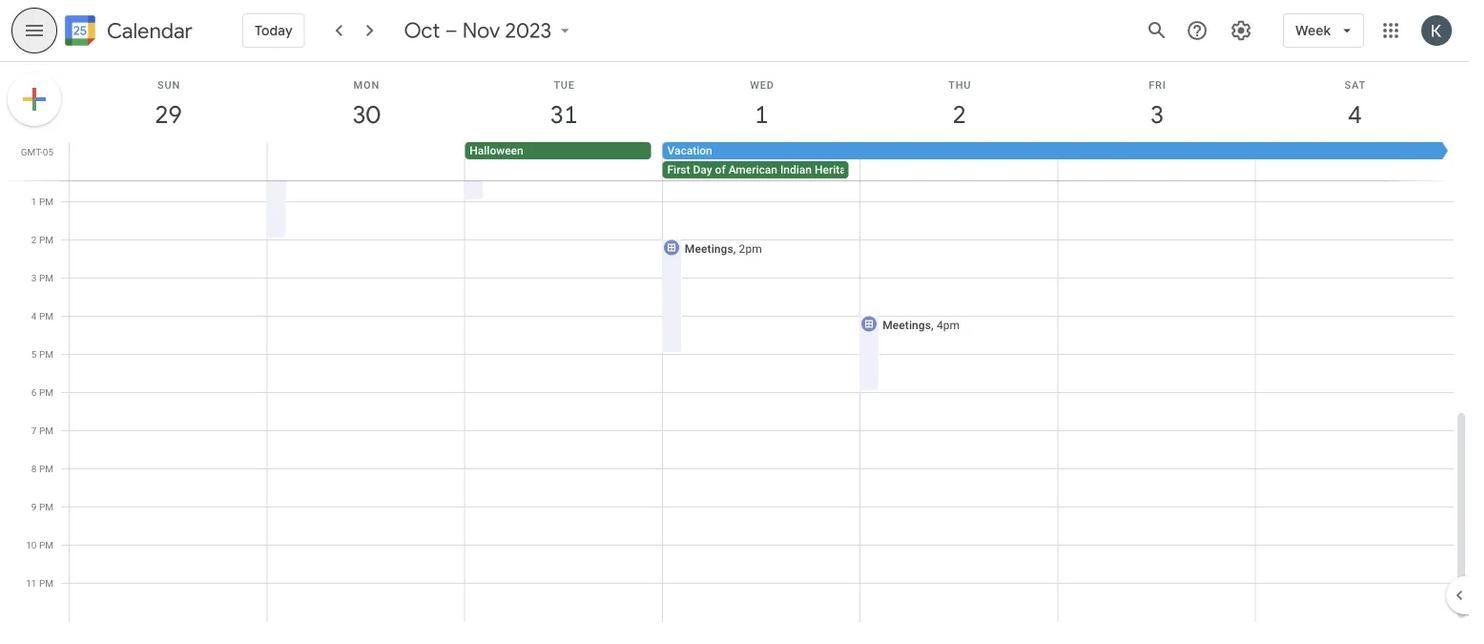 Task type: vqa. For each thing, say whether or not it's contained in the screenshot.


Task type: describe. For each thing, give the bounding box(es) containing it.
, for 2pm
[[733, 242, 736, 255]]

1 inside wed 1
[[754, 99, 767, 130]]

calendar heading
[[103, 18, 193, 44]]

settings menu image
[[1230, 19, 1253, 42]]

wed 1
[[750, 79, 774, 130]]

sun 29
[[154, 79, 181, 130]]

29 link
[[147, 93, 190, 136]]

30
[[351, 99, 379, 130]]

, for 4pm
[[931, 318, 934, 332]]

10
[[26, 539, 37, 550]]

of
[[715, 163, 726, 176]]

pm for 8 pm
[[39, 463, 53, 474]]

11 pm
[[26, 577, 53, 589]]

1 cell from the left
[[70, 142, 267, 180]]

05
[[43, 146, 53, 157]]

pm for 6 pm
[[39, 386, 53, 398]]

calendar
[[107, 18, 193, 44]]

2pm
[[739, 242, 762, 255]]

2 cell from the left
[[267, 142, 465, 180]]

1 vertical spatial 2
[[31, 234, 37, 245]]

first day of american indian heritage month button
[[663, 161, 895, 178]]

wed
[[750, 79, 774, 91]]

2 inside thu 2
[[951, 99, 965, 130]]

pm for 4 pm
[[39, 310, 53, 321]]

first
[[667, 163, 690, 176]]

calendar element
[[61, 11, 193, 53]]

10 pm
[[26, 539, 53, 550]]

meetings , 2pm
[[685, 242, 762, 255]]

1 pm
[[31, 196, 53, 207]]

oct
[[404, 17, 440, 44]]

2 pm
[[31, 234, 53, 245]]

halloween
[[470, 144, 523, 157]]

tue
[[554, 79, 575, 91]]

11
[[26, 577, 37, 589]]

5 pm
[[31, 348, 53, 360]]

9 pm
[[31, 501, 53, 512]]

american
[[729, 163, 777, 176]]

31 link
[[542, 93, 586, 136]]

day
[[693, 163, 712, 176]]

30 link
[[344, 93, 388, 136]]

meetings for meetings , 2pm
[[685, 242, 733, 255]]

pm for 1 pm
[[39, 196, 53, 207]]

week button
[[1283, 8, 1364, 53]]

5
[[31, 348, 37, 360]]

sat 4
[[1345, 79, 1366, 130]]

meetings , 4pm
[[883, 318, 960, 332]]

today
[[255, 22, 293, 39]]

cell containing vacation
[[662, 142, 1453, 180]]

sun
[[157, 79, 180, 91]]

main drawer image
[[23, 19, 46, 42]]

halloween button
[[465, 142, 651, 159]]



Task type: locate. For each thing, give the bounding box(es) containing it.
1 horizontal spatial ,
[[931, 318, 934, 332]]

4pm
[[937, 318, 960, 332]]

6 cell from the left
[[1255, 142, 1453, 180]]

1 pm from the top
[[39, 196, 53, 207]]

4 pm from the top
[[39, 310, 53, 321]]

31
[[549, 99, 576, 130]]

4 cell from the left
[[860, 142, 1058, 180]]

fri 3
[[1149, 79, 1166, 130]]

pm for 11 pm
[[39, 577, 53, 589]]

2 down 'thu'
[[951, 99, 965, 130]]

week
[[1296, 22, 1331, 39]]

0 horizontal spatial 4
[[31, 310, 37, 321]]

1 vertical spatial 4
[[31, 310, 37, 321]]

2023
[[505, 17, 552, 44]]

7 pm from the top
[[39, 425, 53, 436]]

4 up 5 at the bottom left of the page
[[31, 310, 37, 321]]

row
[[61, 142, 1469, 180]]

1 vertical spatial 3
[[31, 272, 37, 283]]

0 horizontal spatial 3
[[31, 272, 37, 283]]

0 horizontal spatial 1
[[31, 196, 37, 207]]

4
[[1347, 99, 1361, 130], [31, 310, 37, 321]]

0 vertical spatial 1
[[754, 99, 767, 130]]

5 cell from the left
[[1058, 142, 1255, 180]]

1 horizontal spatial 1
[[754, 99, 767, 130]]

mon 30
[[351, 79, 380, 130]]

oct – nov 2023
[[404, 17, 552, 44]]

3 down fri
[[1149, 99, 1163, 130]]

7 pm
[[31, 425, 53, 436]]

3 cell from the left
[[662, 142, 1453, 180]]

pm right 11
[[39, 577, 53, 589]]

thu
[[948, 79, 971, 91]]

4 inside the sat 4
[[1347, 99, 1361, 130]]

6 pm from the top
[[39, 386, 53, 398]]

,
[[733, 242, 736, 255], [931, 318, 934, 332]]

–
[[445, 17, 458, 44]]

1 vertical spatial 1
[[31, 196, 37, 207]]

pm right 5 at the bottom left of the page
[[39, 348, 53, 360]]

indian
[[780, 163, 812, 176]]

1 horizontal spatial 2
[[951, 99, 965, 130]]

1 horizontal spatial 4
[[1347, 99, 1361, 130]]

fri
[[1149, 79, 1166, 91]]

meetings
[[685, 242, 733, 255], [883, 318, 931, 332]]

thu 2
[[948, 79, 971, 130]]

8 pm
[[31, 463, 53, 474]]

1 horizontal spatial meetings
[[883, 318, 931, 332]]

9
[[31, 501, 37, 512]]

0 horizontal spatial meetings
[[685, 242, 733, 255]]

mon
[[354, 79, 380, 91]]

grid containing 29
[[0, 48, 1469, 622]]

6
[[31, 386, 37, 398]]

heritage
[[815, 163, 859, 176]]

vacation button
[[663, 142, 1451, 159]]

3 link
[[1135, 93, 1179, 136]]

row inside grid
[[61, 142, 1469, 180]]

1 vertical spatial meetings
[[883, 318, 931, 332]]

3
[[1149, 99, 1163, 130], [31, 272, 37, 283]]

pm for 3 pm
[[39, 272, 53, 283]]

pm for 5 pm
[[39, 348, 53, 360]]

pm right '10'
[[39, 539, 53, 550]]

1 up 2 pm
[[31, 196, 37, 207]]

0 vertical spatial 2
[[951, 99, 965, 130]]

cell
[[70, 142, 267, 180], [267, 142, 465, 180], [662, 142, 1453, 180], [860, 142, 1058, 180], [1058, 142, 1255, 180], [1255, 142, 1453, 180]]

pm right 8
[[39, 463, 53, 474]]

meetings left 2pm
[[685, 242, 733, 255]]

meetings left the 4pm
[[883, 318, 931, 332]]

29
[[154, 99, 181, 130]]

pm for 10 pm
[[39, 539, 53, 550]]

1 down wed
[[754, 99, 767, 130]]

4 pm
[[31, 310, 53, 321]]

sat
[[1345, 79, 1366, 91]]

1 horizontal spatial 3
[[1149, 99, 1163, 130]]

1 vertical spatial ,
[[931, 318, 934, 332]]

pm down 1 pm
[[39, 234, 53, 245]]

2 link
[[938, 93, 981, 136]]

pm
[[39, 196, 53, 207], [39, 234, 53, 245], [39, 272, 53, 283], [39, 310, 53, 321], [39, 348, 53, 360], [39, 386, 53, 398], [39, 425, 53, 436], [39, 463, 53, 474], [39, 501, 53, 512], [39, 539, 53, 550], [39, 577, 53, 589]]

3 pm
[[31, 272, 53, 283]]

, left 2pm
[[733, 242, 736, 255]]

5 pm from the top
[[39, 348, 53, 360]]

row containing halloween
[[61, 142, 1469, 180]]

2
[[951, 99, 965, 130], [31, 234, 37, 245]]

pm up 2 pm
[[39, 196, 53, 207]]

pm up 5 pm at left
[[39, 310, 53, 321]]

0 vertical spatial meetings
[[685, 242, 733, 255]]

vacation
[[667, 144, 712, 157]]

8 pm from the top
[[39, 463, 53, 474]]

gmt-05
[[21, 146, 53, 157]]

oct – nov 2023 button
[[397, 17, 582, 44]]

7
[[31, 425, 37, 436]]

today button
[[242, 8, 305, 53]]

pm for 2 pm
[[39, 234, 53, 245]]

0 vertical spatial 4
[[1347, 99, 1361, 130]]

tue 31
[[549, 79, 576, 130]]

0 vertical spatial ,
[[733, 242, 736, 255]]

pm right 7
[[39, 425, 53, 436]]

3 inside fri 3
[[1149, 99, 1163, 130]]

, left the 4pm
[[931, 318, 934, 332]]

first day of american indian heritage month
[[667, 163, 895, 176]]

pm right 6
[[39, 386, 53, 398]]

2 down 1 pm
[[31, 234, 37, 245]]

pm right the 9
[[39, 501, 53, 512]]

10 pm from the top
[[39, 539, 53, 550]]

gmt-
[[21, 146, 43, 157]]

pm for 9 pm
[[39, 501, 53, 512]]

0 vertical spatial 3
[[1149, 99, 1163, 130]]

11 pm from the top
[[39, 577, 53, 589]]

month
[[861, 163, 895, 176]]

meetings for meetings , 4pm
[[883, 318, 931, 332]]

0 horizontal spatial 2
[[31, 234, 37, 245]]

0 horizontal spatial ,
[[733, 242, 736, 255]]

grid
[[0, 48, 1469, 622]]

8
[[31, 463, 37, 474]]

2 pm from the top
[[39, 234, 53, 245]]

3 pm from the top
[[39, 272, 53, 283]]

4 link
[[1333, 93, 1377, 136]]

4 down sat at the right top
[[1347, 99, 1361, 130]]

3 down 2 pm
[[31, 272, 37, 283]]

support image
[[1186, 19, 1209, 42]]

pm down 2 pm
[[39, 272, 53, 283]]

6 pm
[[31, 386, 53, 398]]

9 pm from the top
[[39, 501, 53, 512]]

1 link
[[740, 93, 784, 136]]

nov
[[463, 17, 500, 44]]

pm for 7 pm
[[39, 425, 53, 436]]

1
[[754, 99, 767, 130], [31, 196, 37, 207]]



